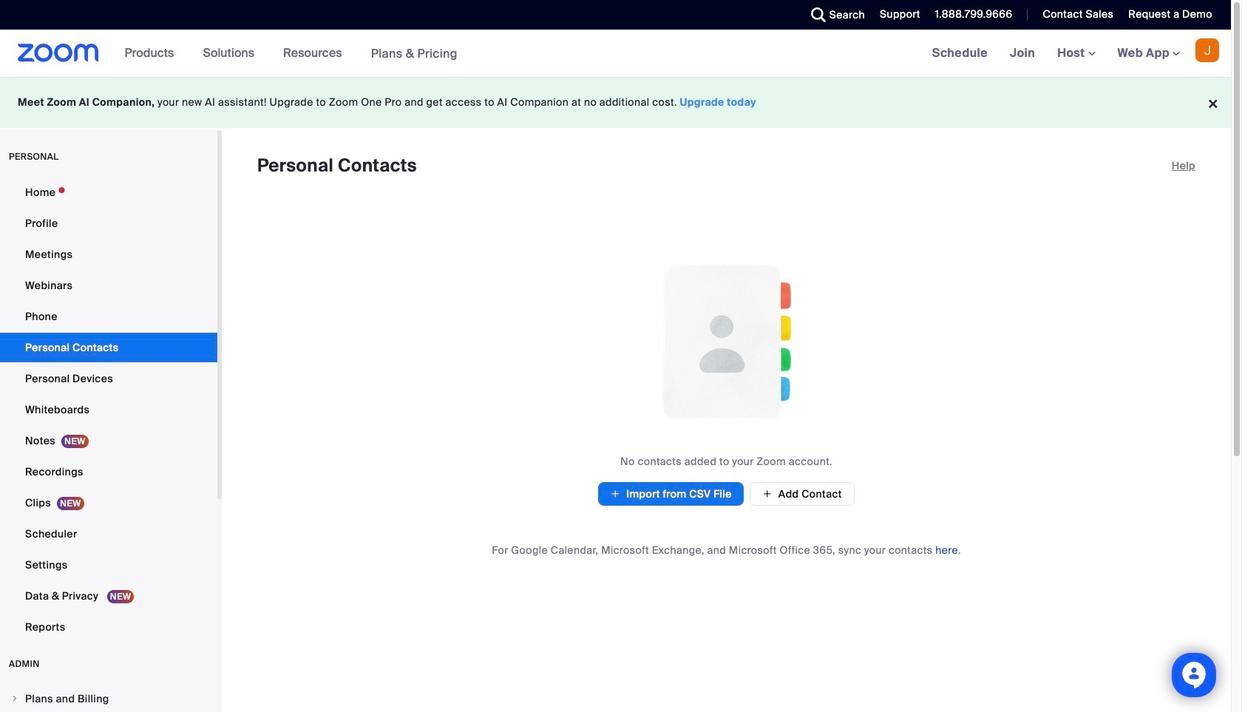Task type: vqa. For each thing, say whether or not it's contained in the screenshot.
the Scheduler link in the left of the page
no



Task type: locate. For each thing, give the bounding box(es) containing it.
personal menu menu
[[0, 178, 217, 644]]

add image
[[610, 487, 621, 502]]

footer
[[0, 77, 1232, 128]]

menu item
[[0, 685, 217, 712]]

right image
[[10, 695, 19, 704]]

banner
[[0, 30, 1232, 78]]

zoom logo image
[[18, 44, 99, 62]]



Task type: describe. For each thing, give the bounding box(es) containing it.
add image
[[763, 487, 773, 501]]

product information navigation
[[114, 30, 469, 78]]

meetings navigation
[[921, 30, 1232, 78]]

profile picture image
[[1196, 38, 1220, 62]]



